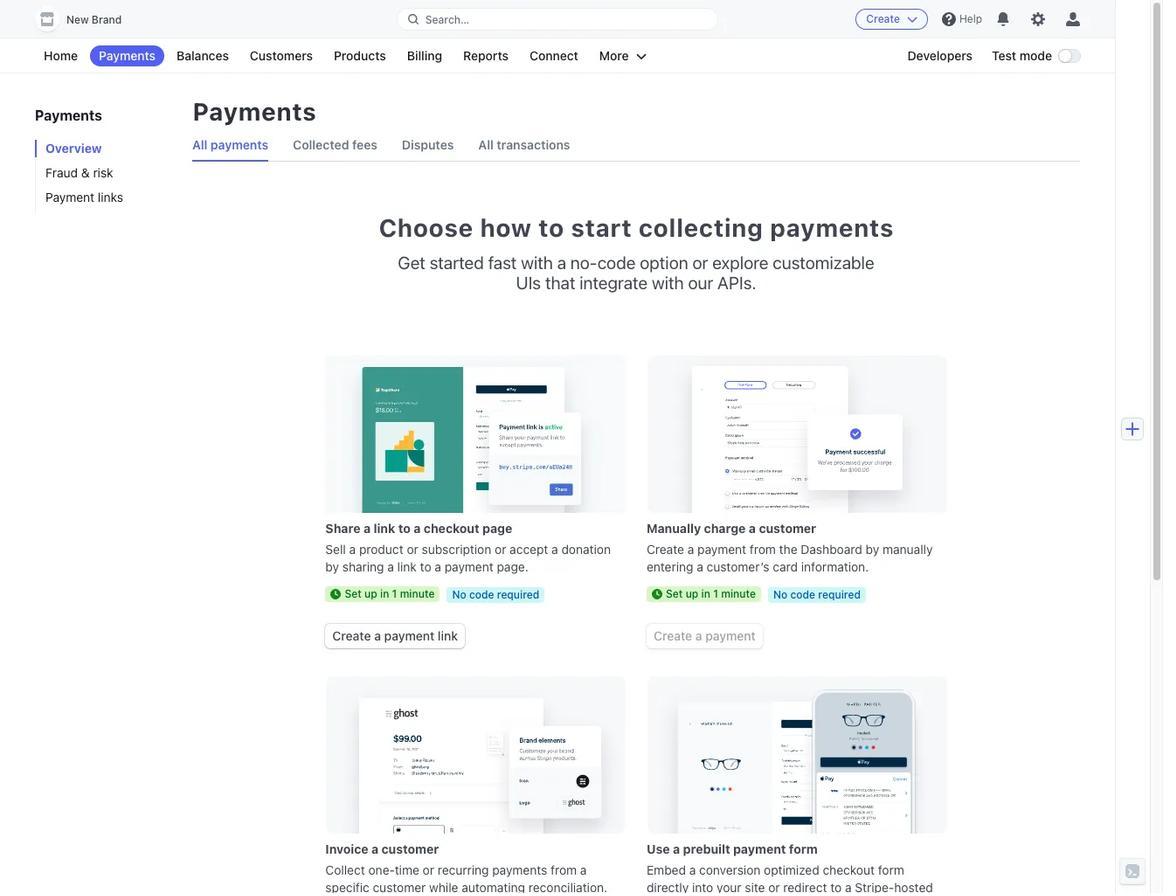 Task type: locate. For each thing, give the bounding box(es) containing it.
by
[[866, 542, 879, 557], [325, 559, 339, 574]]

connect
[[530, 48, 578, 63]]

developers
[[908, 48, 973, 63]]

required down page.
[[497, 588, 540, 601]]

0 horizontal spatial no
[[452, 588, 466, 601]]

developers link
[[899, 45, 981, 66]]

the
[[779, 542, 797, 557]]

2 horizontal spatial payments
[[770, 213, 894, 242]]

no for product
[[452, 588, 466, 601]]

no down subscription
[[452, 588, 466, 601]]

payments left collected
[[211, 137, 268, 152]]

1 horizontal spatial checkout
[[823, 863, 875, 878]]

2 vertical spatial payments
[[492, 863, 547, 878]]

collected fees
[[293, 137, 377, 152]]

to up product
[[398, 521, 411, 536]]

2 horizontal spatial code
[[790, 588, 815, 601]]

1 in from the left
[[380, 587, 389, 601]]

all transactions link
[[478, 129, 570, 161]]

up
[[364, 587, 377, 601], [686, 587, 699, 601]]

0 horizontal spatial 1
[[392, 587, 397, 601]]

0 horizontal spatial link
[[374, 521, 395, 536]]

more
[[599, 48, 629, 63]]

to down subscription
[[420, 559, 431, 574]]

1 vertical spatial by
[[325, 559, 339, 574]]

0 vertical spatial link
[[374, 521, 395, 536]]

set
[[345, 587, 362, 601], [666, 587, 683, 601]]

1 horizontal spatial payments
[[492, 863, 547, 878]]

1 vertical spatial from
[[551, 863, 577, 878]]

create down sharing
[[332, 629, 371, 643]]

risk
[[93, 165, 113, 180]]

link up product
[[374, 521, 395, 536]]

create down entering
[[654, 629, 692, 643]]

payments up the automating
[[492, 863, 547, 878]]

payments
[[99, 48, 156, 63], [192, 97, 316, 126], [35, 107, 102, 123]]

payments up overview
[[35, 107, 102, 123]]

payment inside share a link to a checkout page sell a product or subscription or accept a donation by sharing a link to a payment page.
[[445, 559, 494, 574]]

1 up 'create a payment link' in the left of the page
[[392, 587, 397, 601]]

0 horizontal spatial by
[[325, 559, 339, 574]]

create up developers link
[[866, 12, 900, 25]]

1 horizontal spatial code
[[597, 253, 636, 273]]

choose how to start collecting payments
[[379, 213, 894, 242]]

2 no from the left
[[773, 588, 788, 601]]

link
[[374, 521, 395, 536], [397, 559, 417, 574], [438, 629, 458, 643]]

0 horizontal spatial payments
[[211, 137, 268, 152]]

link down subscription
[[438, 629, 458, 643]]

2 vertical spatial customer
[[373, 880, 426, 893]]

uis
[[516, 273, 541, 293]]

minute down customer's
[[721, 587, 756, 601]]

by down sell
[[325, 559, 339, 574]]

1 vertical spatial form
[[878, 863, 904, 878]]

your
[[717, 880, 742, 893]]

minute up 'create a payment link' in the left of the page
[[400, 587, 435, 601]]

how
[[480, 213, 532, 242]]

tab list
[[192, 129, 1080, 162]]

0 vertical spatial from
[[750, 542, 776, 557]]

in down sharing
[[380, 587, 389, 601]]

with right fast
[[521, 253, 553, 273]]

1 minute from the left
[[400, 587, 435, 601]]

2 set from the left
[[666, 587, 683, 601]]

1 vertical spatial link
[[397, 559, 417, 574]]

from inside the invoice a customer collect one-time or recurring payments from a specific customer while automating reconciliation.
[[551, 863, 577, 878]]

0 horizontal spatial up
[[364, 587, 377, 601]]

payments inside all payments link
[[211, 137, 268, 152]]

or down collecting
[[693, 253, 708, 273]]

customer up time
[[382, 842, 439, 857]]

customer down time
[[373, 880, 426, 893]]

create for create a payment link
[[332, 629, 371, 643]]

reports
[[463, 48, 509, 63]]

1 horizontal spatial required
[[818, 588, 861, 601]]

set down sharing
[[345, 587, 362, 601]]

customer
[[759, 521, 816, 536], [382, 842, 439, 857], [373, 880, 426, 893]]

2 in from the left
[[701, 587, 710, 601]]

create up entering
[[647, 542, 684, 557]]

2 up from the left
[[686, 587, 699, 601]]

code for share a link to a checkout page sell a product or subscription or accept a donation by sharing a link to a payment page.
[[469, 588, 494, 601]]

up down entering
[[686, 587, 699, 601]]

1 required from the left
[[497, 588, 540, 601]]

code down start
[[597, 253, 636, 273]]

create
[[866, 12, 900, 25], [647, 542, 684, 557], [332, 629, 371, 643], [654, 629, 692, 643]]

no code required
[[452, 588, 540, 601], [773, 588, 861, 601]]

0 horizontal spatial in
[[380, 587, 389, 601]]

or right product
[[407, 542, 418, 557]]

up for manually charge a customer create a payment from the dashboard by manually entering a customer's card information.
[[686, 587, 699, 601]]

no for dashboard
[[773, 588, 788, 601]]

create inside button
[[654, 629, 692, 643]]

1 all from the left
[[192, 137, 207, 152]]

1 down customer's
[[713, 587, 718, 601]]

tab list containing all payments
[[192, 129, 1080, 162]]

set up in 1 minute down sharing
[[345, 587, 435, 601]]

create for create
[[866, 12, 900, 25]]

1 no from the left
[[452, 588, 466, 601]]

1 horizontal spatial minute
[[721, 587, 756, 601]]

0 horizontal spatial no code required
[[452, 588, 540, 601]]

1 horizontal spatial link
[[397, 559, 417, 574]]

0 vertical spatial checkout
[[424, 521, 479, 536]]

up down sharing
[[364, 587, 377, 601]]

while
[[429, 880, 458, 893]]

1 horizontal spatial set
[[666, 587, 683, 601]]

with left our
[[652, 273, 684, 293]]

specific
[[325, 880, 369, 893]]

from left the
[[750, 542, 776, 557]]

2 set up in 1 minute from the left
[[666, 587, 756, 601]]

required down information.
[[818, 588, 861, 601]]

2 all from the left
[[478, 137, 494, 152]]

1 horizontal spatial from
[[750, 542, 776, 557]]

a
[[557, 253, 566, 273], [364, 521, 371, 536], [414, 521, 421, 536], [749, 521, 756, 536], [349, 542, 356, 557], [552, 542, 558, 557], [688, 542, 694, 557], [387, 559, 394, 574], [435, 559, 441, 574], [697, 559, 703, 574], [374, 629, 381, 643], [695, 629, 702, 643], [371, 842, 379, 857], [673, 842, 680, 857], [580, 863, 587, 878], [689, 863, 696, 878], [845, 880, 852, 893]]

checkout
[[424, 521, 479, 536], [823, 863, 875, 878]]

payments up customizable
[[770, 213, 894, 242]]

recurring
[[438, 863, 489, 878]]

0 vertical spatial payments
[[211, 137, 268, 152]]

invoice a customer collect one-time or recurring payments from a specific customer while automating reconciliation.
[[325, 842, 607, 893]]

optimized
[[764, 863, 819, 878]]

links
[[98, 190, 123, 204]]

checkout up subscription
[[424, 521, 479, 536]]

checkout up stripe-
[[823, 863, 875, 878]]

2 minute from the left
[[721, 587, 756, 601]]

0 horizontal spatial checkout
[[424, 521, 479, 536]]

required
[[497, 588, 540, 601], [818, 588, 861, 601]]

0 vertical spatial by
[[866, 542, 879, 557]]

0 horizontal spatial minute
[[400, 587, 435, 601]]

0 horizontal spatial from
[[551, 863, 577, 878]]

1 horizontal spatial no code required
[[773, 588, 861, 601]]

entering
[[647, 559, 693, 574]]

fees
[[352, 137, 377, 152]]

2 1 from the left
[[713, 587, 718, 601]]

our
[[688, 273, 713, 293]]

card
[[773, 559, 798, 574]]

1 horizontal spatial up
[[686, 587, 699, 601]]

code inside get started fast with a no-code option or explore customizable uis that integrate with our apis.
[[597, 253, 636, 273]]

1
[[392, 587, 397, 601], [713, 587, 718, 601]]

1 1 from the left
[[392, 587, 397, 601]]

balances
[[177, 48, 229, 63]]

code down share a link to a checkout page sell a product or subscription or accept a donation by sharing a link to a payment page.
[[469, 588, 494, 601]]

get started fast with a no-code option or explore customizable uis that integrate with our apis.
[[398, 253, 874, 293]]

1 horizontal spatial no
[[773, 588, 788, 601]]

0 horizontal spatial set up in 1 minute
[[345, 587, 435, 601]]

0 horizontal spatial form
[[789, 842, 818, 857]]

no code required down information.
[[773, 588, 861, 601]]

or right time
[[423, 863, 434, 878]]

or inside use a prebuilt payment form embed a conversion optimized checkout form directly into your site or redirect to a stripe-hoste
[[768, 880, 780, 893]]

to right redirect
[[830, 880, 842, 893]]

test
[[992, 48, 1016, 63]]

no down card on the right
[[773, 588, 788, 601]]

2 no code required from the left
[[773, 588, 861, 601]]

1 horizontal spatial by
[[866, 542, 879, 557]]

information.
[[801, 559, 869, 574]]

1 horizontal spatial all
[[478, 137, 494, 152]]

2 required from the left
[[818, 588, 861, 601]]

1 for a
[[713, 587, 718, 601]]

1 no code required from the left
[[452, 588, 540, 601]]

conversion
[[699, 863, 761, 878]]

1 set up in 1 minute from the left
[[345, 587, 435, 601]]

up for share a link to a checkout page sell a product or subscription or accept a donation by sharing a link to a payment page.
[[364, 587, 377, 601]]

or right site on the bottom
[[768, 880, 780, 893]]

fraud & risk
[[45, 165, 113, 180]]

form up optimized
[[789, 842, 818, 857]]

1 up from the left
[[364, 587, 377, 601]]

1 horizontal spatial 1
[[713, 587, 718, 601]]

set up in 1 minute down customer's
[[666, 587, 756, 601]]

from inside manually charge a customer create a payment from the dashboard by manually entering a customer's card information.
[[750, 542, 776, 557]]

0 horizontal spatial all
[[192, 137, 207, 152]]

0 vertical spatial customer
[[759, 521, 816, 536]]

use a prebuilt payment form embed a conversion optimized checkout form directly into your site or redirect to a stripe-hoste
[[647, 842, 933, 893]]

link down product
[[397, 559, 417, 574]]

code down card on the right
[[790, 588, 815, 601]]

minute
[[400, 587, 435, 601], [721, 587, 756, 601]]

form up stripe-
[[878, 863, 904, 878]]

in up create a payment
[[701, 587, 710, 601]]

2 horizontal spatial link
[[438, 629, 458, 643]]

create inside 'button'
[[866, 12, 900, 25]]

1 vertical spatial checkout
[[823, 863, 875, 878]]

create button
[[856, 9, 928, 30]]

1 horizontal spatial set up in 1 minute
[[666, 587, 756, 601]]

payment inside manually charge a customer create a payment from the dashboard by manually entering a customer's card information.
[[697, 542, 746, 557]]

1 set from the left
[[345, 587, 362, 601]]

to
[[538, 213, 564, 242], [398, 521, 411, 536], [420, 559, 431, 574], [830, 880, 842, 893]]

payments up all payments
[[192, 97, 316, 126]]

no code required down page.
[[452, 588, 540, 601]]

create a payment link
[[332, 629, 458, 643]]

share a link to a checkout page sell a product or subscription or accept a donation by sharing a link to a payment page.
[[325, 521, 611, 574]]

0 horizontal spatial required
[[497, 588, 540, 601]]

set down entering
[[666, 587, 683, 601]]

1 for checkout
[[392, 587, 397, 601]]

by left manually
[[866, 542, 879, 557]]

checkout inside share a link to a checkout page sell a product or subscription or accept a donation by sharing a link to a payment page.
[[424, 521, 479, 536]]

customer's
[[707, 559, 770, 574]]

no code required for card
[[773, 588, 861, 601]]

0 horizontal spatial code
[[469, 588, 494, 601]]

in
[[380, 587, 389, 601], [701, 587, 710, 601]]

customer up the
[[759, 521, 816, 536]]

payments
[[211, 137, 268, 152], [770, 213, 894, 242], [492, 863, 547, 878]]

from up reconciliation.
[[551, 863, 577, 878]]

required for card
[[818, 588, 861, 601]]

get
[[398, 253, 425, 273]]

invoice
[[325, 842, 368, 857]]

1 horizontal spatial in
[[701, 587, 710, 601]]

0 horizontal spatial set
[[345, 587, 362, 601]]

0 vertical spatial form
[[789, 842, 818, 857]]

customers
[[250, 48, 313, 63]]

no
[[452, 588, 466, 601], [773, 588, 788, 601]]



Task type: describe. For each thing, give the bounding box(es) containing it.
collect
[[325, 863, 365, 878]]

mode
[[1020, 48, 1052, 63]]

create inside manually charge a customer create a payment from the dashboard by manually entering a customer's card information.
[[647, 542, 684, 557]]

new brand button
[[35, 7, 139, 31]]

in for a
[[380, 587, 389, 601]]

manually charge a customer create a payment from the dashboard by manually entering a customer's card information.
[[647, 521, 933, 574]]

or down page
[[495, 542, 506, 557]]

connect link
[[521, 45, 587, 66]]

sell
[[325, 542, 346, 557]]

charge
[[704, 521, 746, 536]]

or inside get started fast with a no-code option or explore customizable uis that integrate with our apis.
[[693, 253, 708, 273]]

all transactions
[[478, 137, 570, 152]]

new brand
[[66, 13, 122, 26]]

to inside use a prebuilt payment form embed a conversion optimized checkout form directly into your site or redirect to a stripe-hoste
[[830, 880, 842, 893]]

customer inside manually charge a customer create a payment from the dashboard by manually entering a customer's card information.
[[759, 521, 816, 536]]

set up in 1 minute for a
[[345, 587, 435, 601]]

1 horizontal spatial form
[[878, 863, 904, 878]]

0 horizontal spatial with
[[521, 253, 553, 273]]

code for manually charge a customer create a payment from the dashboard by manually entering a customer's card information.
[[790, 588, 815, 601]]

create a payment
[[654, 629, 756, 643]]

one-
[[368, 863, 395, 878]]

test mode
[[992, 48, 1052, 63]]

start
[[571, 213, 632, 242]]

redirect
[[783, 880, 827, 893]]

products
[[334, 48, 386, 63]]

create a payment link link
[[325, 624, 465, 649]]

to right how
[[538, 213, 564, 242]]

a inside button
[[695, 629, 702, 643]]

by inside manually charge a customer create a payment from the dashboard by manually entering a customer's card information.
[[866, 542, 879, 557]]

manually
[[883, 542, 933, 557]]

site
[[745, 880, 765, 893]]

create a payment button
[[647, 624, 763, 649]]

no code required for donation
[[452, 588, 540, 601]]

automating
[[462, 880, 525, 893]]

disputes
[[402, 137, 454, 152]]

1 vertical spatial payments
[[770, 213, 894, 242]]

create for create a payment
[[654, 629, 692, 643]]

fraud & risk link
[[35, 164, 175, 182]]

transactions
[[497, 137, 570, 152]]

billing link
[[398, 45, 451, 66]]

or inside the invoice a customer collect one-time or recurring payments from a specific customer while automating reconciliation.
[[423, 863, 434, 878]]

payments for all payments
[[192, 97, 316, 126]]

all for all payments
[[192, 137, 207, 152]]

&
[[81, 165, 90, 180]]

more button
[[591, 45, 655, 66]]

help
[[959, 12, 982, 25]]

payment inside create a payment link link
[[384, 629, 435, 643]]

required for donation
[[497, 588, 540, 601]]

option
[[640, 253, 688, 273]]

balances link
[[168, 45, 238, 66]]

into
[[692, 880, 713, 893]]

share
[[325, 521, 361, 536]]

overview link
[[35, 140, 175, 157]]

no-
[[570, 253, 597, 273]]

time
[[395, 863, 419, 878]]

directly
[[647, 880, 689, 893]]

embed
[[647, 863, 686, 878]]

Search… search field
[[397, 8, 718, 30]]

1 vertical spatial customer
[[382, 842, 439, 857]]

set for sell a product or subscription or accept a donation by sharing a link to a payment page.
[[345, 587, 362, 601]]

billing
[[407, 48, 442, 63]]

disputes link
[[402, 129, 454, 161]]

page
[[482, 521, 512, 536]]

all payments link
[[192, 129, 268, 161]]

collecting
[[638, 213, 763, 242]]

home
[[44, 48, 78, 63]]

Search… text field
[[397, 8, 718, 30]]

that
[[545, 273, 575, 293]]

prebuilt
[[683, 842, 730, 857]]

new
[[66, 13, 89, 26]]

use
[[647, 842, 670, 857]]

1 horizontal spatial with
[[652, 273, 684, 293]]

subscription
[[422, 542, 491, 557]]

set up in 1 minute for create
[[666, 587, 756, 601]]

apis.
[[718, 273, 756, 293]]

payments for overview
[[35, 107, 102, 123]]

customizable
[[773, 253, 874, 273]]

a inside get started fast with a no-code option or explore customizable uis that integrate with our apis.
[[557, 253, 566, 273]]

home link
[[35, 45, 87, 66]]

2 vertical spatial link
[[438, 629, 458, 643]]

set for create a payment from the dashboard by manually entering a customer's card information.
[[666, 587, 683, 601]]

overview
[[45, 141, 102, 156]]

minute for a
[[721, 587, 756, 601]]

reconciliation.
[[529, 880, 607, 893]]

payment links link
[[35, 189, 175, 206]]

help button
[[935, 5, 989, 33]]

payment
[[45, 190, 94, 204]]

product
[[359, 542, 403, 557]]

by inside share a link to a checkout page sell a product or subscription or accept a donation by sharing a link to a payment page.
[[325, 559, 339, 574]]

payments link
[[90, 45, 164, 66]]

payment inside create a payment button
[[705, 629, 756, 643]]

in for create
[[701, 587, 710, 601]]

customers link
[[241, 45, 322, 66]]

choose
[[379, 213, 473, 242]]

fraud
[[45, 165, 78, 180]]

brand
[[92, 13, 122, 26]]

page.
[[497, 559, 528, 574]]

fast
[[488, 253, 517, 273]]

payment inside use a prebuilt payment form embed a conversion optimized checkout form directly into your site or redirect to a stripe-hoste
[[733, 842, 786, 857]]

products link
[[325, 45, 395, 66]]

collected
[[293, 137, 349, 152]]

reports link
[[454, 45, 517, 66]]

minute for checkout
[[400, 587, 435, 601]]

payments down "brand"
[[99, 48, 156, 63]]

all payments
[[192, 137, 268, 152]]

dashboard
[[801, 542, 862, 557]]

all for all transactions
[[478, 137, 494, 152]]

collected fees link
[[293, 129, 377, 161]]

payments inside the invoice a customer collect one-time or recurring payments from a specific customer while automating reconciliation.
[[492, 863, 547, 878]]

payment links
[[45, 190, 123, 204]]

integrate
[[580, 273, 648, 293]]

donation
[[561, 542, 611, 557]]

checkout inside use a prebuilt payment form embed a conversion optimized checkout form directly into your site or redirect to a stripe-hoste
[[823, 863, 875, 878]]

explore
[[712, 253, 769, 273]]



Task type: vqa. For each thing, say whether or not it's contained in the screenshot.
a
yes



